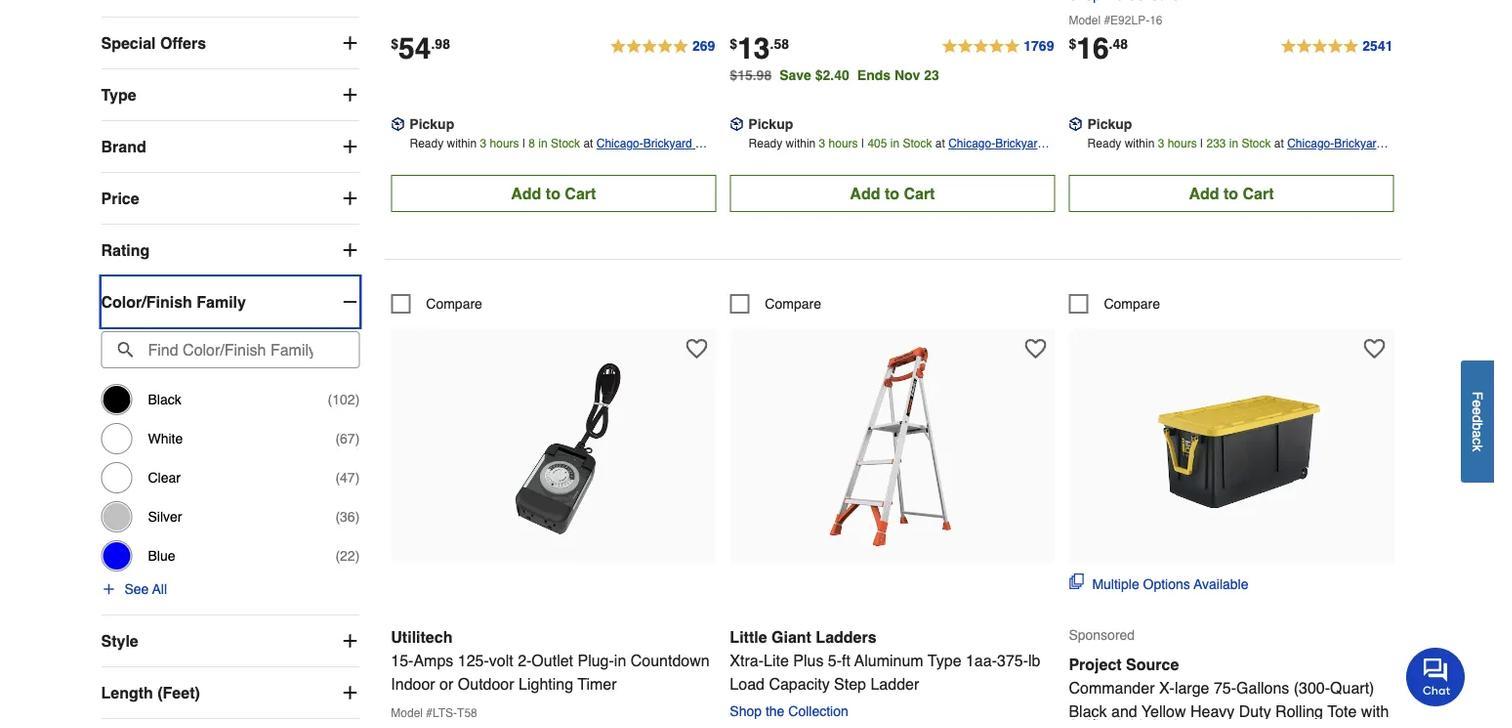 Task type: describe. For each thing, give the bounding box(es) containing it.
$15.98
[[730, 68, 772, 83]]

available
[[1194, 577, 1249, 592]]

the
[[766, 704, 785, 719]]

plus image inside see all button
[[101, 582, 117, 597]]

and
[[1112, 702, 1138, 720]]

5014300771 element
[[391, 294, 483, 314]]

pickup for ready within 3 hours | 405 in stock at chicago-brickyard lowe's
[[749, 117, 794, 132]]

at for 233
[[1275, 137, 1285, 151]]

375-
[[998, 651, 1029, 670]]

add to cart for 1st add to cart 'button' from right
[[1189, 184, 1274, 203]]

ready within 3 hours | 233 in stock at chicago-brickyard lowe's
[[1088, 137, 1387, 170]]

commander
[[1069, 679, 1155, 697]]

plus image for rating
[[340, 241, 360, 260]]

within for ready within 3 hours | 233 in stock at chicago-brickyard lowe's
[[1125, 137, 1155, 151]]

gallons
[[1237, 679, 1290, 697]]

chicago- for ready within 3 hours | 405 in stock at chicago-brickyard lowe's
[[949, 137, 996, 151]]

125-
[[458, 651, 489, 670]]

ready within 3 hours | 8 in stock at chicago-brickyard lowe's
[[410, 137, 696, 170]]

color/finish family button
[[101, 277, 360, 328]]

plus image for special offers
[[340, 34, 360, 53]]

black inside project source commander x-large 75-gallons (300-quart) black and yellow heavy duty rolling tote wit
[[1069, 702, 1107, 720]]

add for 3rd add to cart 'button' from right
[[511, 184, 542, 203]]

( 36 )
[[335, 509, 360, 525]]

brickyard for ready within 3 hours | 233 in stock at chicago-brickyard lowe's
[[1335, 137, 1384, 151]]

chicago-brickyard lowe's button for ready within 3 hours | 233 in stock at chicago-brickyard lowe's
[[1288, 134, 1395, 170]]

white
[[148, 431, 183, 447]]

multiple options available link
[[1069, 574, 1249, 594]]

silver
[[148, 509, 182, 525]]

multiple
[[1093, 577, 1140, 592]]

capacity
[[769, 675, 830, 693]]

type inside button
[[101, 86, 136, 104]]

( for 67
[[335, 431, 340, 447]]

5013943287 element
[[1069, 294, 1161, 314]]

| for 233
[[1201, 137, 1204, 151]]

chat invite button image
[[1407, 647, 1466, 706]]

see all
[[125, 582, 167, 597]]

stock for 233
[[1242, 137, 1272, 151]]

lighting
[[519, 675, 574, 693]]

in for 233
[[1230, 137, 1239, 151]]

$15.98 save $2.40 ends nov 23
[[730, 68, 940, 83]]

5 stars image for 16
[[1280, 35, 1395, 59]]

( 47 )
[[335, 470, 360, 486]]

e92lp-
[[1111, 14, 1150, 28]]

stock for 8
[[551, 137, 580, 151]]

ends
[[858, 68, 891, 83]]

savings save $2.40 element
[[780, 68, 948, 83]]

x-
[[1160, 679, 1175, 697]]

rating
[[101, 241, 150, 259]]

within for ready within 3 hours | 8 in stock at chicago-brickyard lowe's
[[447, 137, 477, 151]]

project source commander x-large 75-gallons (300-quart) black and yellow heavy duty rolling tote wit
[[1069, 655, 1390, 720]]

plus
[[794, 651, 824, 670]]

ladder
[[871, 675, 920, 693]]

8
[[529, 137, 535, 151]]

little giant ladders xtra-lite plus 5-ft aluminum type 1aa-375-lb load capacity step ladder image
[[785, 339, 1000, 554]]

multiple options available
[[1093, 577, 1249, 592]]

5014114195 element
[[730, 294, 822, 314]]

rolling
[[1276, 702, 1324, 720]]

67
[[340, 431, 355, 447]]

3 for 405
[[819, 137, 826, 151]]

family
[[197, 293, 246, 311]]

type button
[[101, 70, 360, 121]]

pickup image for ready within 3 hours | 233 in stock at chicago-brickyard lowe's
[[1069, 118, 1083, 131]]

little
[[730, 628, 768, 646]]

load
[[730, 675, 765, 693]]

actual price $54.98 element
[[391, 32, 450, 66]]

style
[[101, 632, 138, 650]]

length
[[101, 684, 153, 702]]

36
[[340, 509, 355, 525]]

ends nov 23 element
[[858, 68, 948, 83]]

$ for 13
[[730, 36, 738, 52]]

utilitech 15-amps 125-volt 2-outlet plug-in countdown indoor or outdoor lighting timer image
[[446, 339, 661, 554]]

options
[[1144, 577, 1191, 592]]

or
[[440, 675, 454, 693]]

0 horizontal spatial 16
[[1077, 32, 1109, 66]]

plug-
[[578, 651, 614, 670]]

54
[[399, 32, 431, 66]]

2 add to cart button from the left
[[730, 175, 1056, 212]]

$ for 54
[[391, 36, 399, 52]]

) for ( 67 )
[[355, 431, 360, 447]]

d
[[1471, 415, 1487, 422]]

lowe's for 8
[[597, 157, 633, 170]]

f
[[1471, 391, 1487, 400]]

length (feet)
[[101, 684, 200, 702]]

at for 8
[[584, 137, 593, 151]]

pickup image for ready within 3 hours | 405 in stock at chicago-brickyard lowe's
[[730, 118, 744, 131]]

add to cart for 3rd add to cart 'button' from right
[[511, 184, 596, 203]]

brand button
[[101, 122, 360, 172]]

compare for 5013943287 element
[[1104, 296, 1161, 312]]

shop the collection link
[[730, 704, 857, 719]]

utilitech 15-amps 125-volt 2-outlet plug-in countdown indoor or outdoor lighting timer
[[391, 628, 710, 693]]

22
[[340, 549, 355, 564]]

chicago-brickyard lowe's button for ready within 3 hours | 405 in stock at chicago-brickyard lowe's
[[949, 134, 1056, 170]]

| for 405
[[862, 137, 865, 151]]

3 for 233
[[1158, 137, 1165, 151]]

add for 1st add to cart 'button' from right
[[1189, 184, 1220, 203]]

1769
[[1024, 38, 1055, 54]]

compare for 5014300771 element
[[426, 296, 483, 312]]

1aa-
[[966, 651, 998, 670]]

hours for 8
[[490, 137, 519, 151]]

volt
[[489, 651, 514, 670]]

233
[[1207, 137, 1227, 151]]

$ 54 .98
[[391, 32, 450, 66]]

blue
[[148, 549, 175, 564]]

step
[[834, 675, 867, 693]]

#
[[1104, 14, 1111, 28]]

model
[[1069, 14, 1101, 28]]

5 stars image for 54
[[610, 35, 716, 59]]

to for 3rd add to cart 'button' from right
[[546, 184, 561, 203]]

2 heart outline image from the left
[[1025, 338, 1047, 360]]

save
[[780, 68, 812, 83]]

project
[[1069, 655, 1122, 673]]

1 add to cart button from the left
[[391, 175, 716, 212]]

) for ( 102 )
[[355, 392, 360, 408]]

amps
[[414, 651, 454, 670]]

to for 1st add to cart 'button' from right
[[1224, 184, 1239, 203]]

5-
[[828, 651, 842, 670]]

minus image
[[340, 293, 360, 312]]

.98
[[431, 36, 450, 52]]

within for ready within 3 hours | 405 in stock at chicago-brickyard lowe's
[[786, 137, 816, 151]]

brickyard for ready within 3 hours | 8 in stock at chicago-brickyard lowe's
[[644, 137, 692, 151]]

k
[[1471, 445, 1487, 451]]

project source commander x-large 75-gallons (300-quart) black and yellow heavy duty rolling tote with standard snap lid image
[[1124, 339, 1339, 554]]

ready for ready within 3 hours | 233 in stock at chicago-brickyard lowe's
[[1088, 137, 1122, 151]]

at for 405
[[936, 137, 946, 151]]

plus image for length (feet)
[[340, 683, 360, 703]]

xtra-
[[730, 651, 764, 670]]

405
[[868, 137, 888, 151]]

2541
[[1363, 38, 1394, 54]]

color/finish
[[101, 293, 192, 311]]

( 102 )
[[328, 392, 360, 408]]

pickup for ready within 3 hours | 8 in stock at chicago-brickyard lowe's
[[410, 117, 455, 132]]

1 heart outline image from the left
[[686, 338, 708, 360]]

utilitech
[[391, 628, 453, 646]]

quart)
[[1331, 679, 1375, 697]]

see all button
[[101, 580, 167, 599]]



Task type: vqa. For each thing, say whether or not it's contained in the screenshot.
rightmost Lowe's
yes



Task type: locate. For each thing, give the bounding box(es) containing it.
3 | from the left
[[1201, 137, 1204, 151]]

13
[[738, 32, 770, 66]]

0 horizontal spatial pickup
[[410, 117, 455, 132]]

2 5 stars image from the left
[[941, 35, 1056, 59]]

special offers
[[101, 34, 206, 52]]

3 3 from the left
[[1158, 137, 1165, 151]]

stock right the 8
[[551, 137, 580, 151]]

pickup
[[410, 117, 455, 132], [749, 117, 794, 132], [1088, 117, 1133, 132]]

add down 233
[[1189, 184, 1220, 203]]

) down 36
[[355, 549, 360, 564]]

2 chicago-brickyard lowe's button from the left
[[949, 134, 1056, 170]]

aluminum
[[855, 651, 924, 670]]

lite
[[764, 651, 789, 670]]

plus image
[[340, 34, 360, 53], [340, 85, 360, 105], [340, 189, 360, 209], [101, 582, 117, 597], [340, 632, 360, 651]]

|
[[523, 137, 526, 151], [862, 137, 865, 151], [1201, 137, 1204, 151]]

1 horizontal spatial add to cart
[[850, 184, 935, 203]]

cart for 3rd add to cart 'button' from right
[[565, 184, 596, 203]]

1 horizontal spatial 3
[[819, 137, 826, 151]]

2 pickup from the left
[[749, 117, 794, 132]]

heart outline image
[[686, 338, 708, 360], [1025, 338, 1047, 360]]

1 horizontal spatial to
[[885, 184, 900, 203]]

2 ) from the top
[[355, 431, 360, 447]]

1 horizontal spatial at
[[936, 137, 946, 151]]

1 vertical spatial black
[[1069, 702, 1107, 720]]

2541 button
[[1280, 35, 1395, 59]]

1 compare from the left
[[426, 296, 483, 312]]

cart down ready within 3 hours | 233 in stock at chicago-brickyard lowe's
[[1243, 184, 1274, 203]]

16
[[1150, 14, 1163, 28], [1077, 32, 1109, 66]]

3 for 8
[[480, 137, 487, 151]]

black up white
[[148, 392, 181, 408]]

cart for 1st add to cart 'button' from right
[[1243, 184, 1274, 203]]

0 horizontal spatial 5 stars image
[[610, 35, 716, 59]]

| left 405
[[862, 137, 865, 151]]

add down 405
[[850, 184, 881, 203]]

3 plus image from the top
[[340, 683, 360, 703]]

cart down ready within 3 hours | 8 in stock at chicago-brickyard lowe's
[[565, 184, 596, 203]]

( for 47
[[335, 470, 340, 486]]

1 horizontal spatial 16
[[1150, 14, 1163, 28]]

3 lowe's from the left
[[1288, 157, 1324, 170]]

3 add to cart button from the left
[[1069, 175, 1395, 212]]

1 ready from the left
[[410, 137, 444, 151]]

add down ready within 3 hours | 8 in stock at chicago-brickyard lowe's
[[511, 184, 542, 203]]

3 inside "ready within 3 hours | 405 in stock at chicago-brickyard lowe's"
[[819, 137, 826, 151]]

within
[[447, 137, 477, 151], [786, 137, 816, 151], [1125, 137, 1155, 151]]

e up b
[[1471, 407, 1487, 415]]

2 plus image from the top
[[340, 241, 360, 260]]

in right 405
[[891, 137, 900, 151]]

0 horizontal spatial add to cart button
[[391, 175, 716, 212]]

stock right 233
[[1242, 137, 1272, 151]]

0 horizontal spatial heart outline image
[[686, 338, 708, 360]]

) down ( 47 ) in the bottom left of the page
[[355, 509, 360, 525]]

3 inside ready within 3 hours | 8 in stock at chicago-brickyard lowe's
[[480, 137, 487, 151]]

pickup image for ready within 3 hours | 8 in stock at chicago-brickyard lowe's
[[391, 118, 405, 131]]

5 stars image for 13
[[941, 35, 1056, 59]]

1 horizontal spatial black
[[1069, 702, 1107, 720]]

add
[[511, 184, 542, 203], [850, 184, 881, 203], [1189, 184, 1220, 203]]

plus image inside brand button
[[340, 137, 360, 157]]

$ down model
[[1069, 36, 1077, 52]]

within left the 8
[[447, 137, 477, 151]]

add to cart down "ready within 3 hours | 405 in stock at chicago-brickyard lowe's"
[[850, 184, 935, 203]]

1 3 from the left
[[480, 137, 487, 151]]

2 horizontal spatial at
[[1275, 137, 1285, 151]]

2 cart from the left
[[904, 184, 935, 203]]

in right 233
[[1230, 137, 1239, 151]]

| inside "ready within 3 hours | 405 in stock at chicago-brickyard lowe's"
[[862, 137, 865, 151]]

within down save on the top right
[[786, 137, 816, 151]]

2 horizontal spatial pickup
[[1088, 117, 1133, 132]]

within inside ready within 3 hours | 233 in stock at chicago-brickyard lowe's
[[1125, 137, 1155, 151]]

e
[[1471, 400, 1487, 407], [1471, 407, 1487, 415]]

ready down $15.98
[[749, 137, 783, 151]]

indoor
[[391, 675, 435, 693]]

102
[[332, 392, 355, 408]]

| inside ready within 3 hours | 8 in stock at chicago-brickyard lowe's
[[523, 137, 526, 151]]

2 lowe's from the left
[[949, 157, 985, 170]]

( 22 )
[[335, 549, 360, 564]]

1 lowe's from the left
[[597, 157, 633, 170]]

1 horizontal spatial chicago-brickyard lowe's button
[[949, 134, 1056, 170]]

1 horizontal spatial lowe's
[[949, 157, 985, 170]]

3 at from the left
[[1275, 137, 1285, 151]]

3 5 stars image from the left
[[1280, 35, 1395, 59]]

2 horizontal spatial 5 stars image
[[1280, 35, 1395, 59]]

0 horizontal spatial chicago-brickyard lowe's button
[[597, 134, 716, 170]]

1 vertical spatial plus image
[[340, 241, 360, 260]]

2 add to cart from the left
[[850, 184, 935, 203]]

2 horizontal spatial stock
[[1242, 137, 1272, 151]]

e up 'd' at the bottom right
[[1471, 400, 1487, 407]]

brickyard inside "ready within 3 hours | 405 in stock at chicago-brickyard lowe's"
[[996, 137, 1045, 151]]

1 | from the left
[[523, 137, 526, 151]]

within inside "ready within 3 hours | 405 in stock at chicago-brickyard lowe's"
[[786, 137, 816, 151]]

at inside ready within 3 hours | 8 in stock at chicago-brickyard lowe's
[[584, 137, 593, 151]]

add to cart button down "ready within 3 hours | 405 in stock at chicago-brickyard lowe's"
[[730, 175, 1056, 212]]

type left 1aa-
[[928, 651, 962, 670]]

compare inside 5013943287 element
[[1104, 296, 1161, 312]]

type inside little giant ladders xtra-lite plus 5-ft aluminum type 1aa-375-lb load capacity step ladder
[[928, 651, 962, 670]]

within left 233
[[1125, 137, 1155, 151]]

3 brickyard from the left
[[1335, 137, 1384, 151]]

at right 233
[[1275, 137, 1285, 151]]

2 hours from the left
[[829, 137, 858, 151]]

2 horizontal spatial ready
[[1088, 137, 1122, 151]]

0 horizontal spatial pickup image
[[391, 118, 405, 131]]

lowe's
[[597, 157, 633, 170], [949, 157, 985, 170], [1288, 157, 1324, 170]]

hours for 233
[[1168, 137, 1197, 151]]

2 horizontal spatial chicago-brickyard lowe's button
[[1288, 134, 1395, 170]]

add to cart down ready within 3 hours | 8 in stock at chicago-brickyard lowe's
[[511, 184, 596, 203]]

1769 button
[[941, 35, 1056, 59]]

hours left 405
[[829, 137, 858, 151]]

0 horizontal spatial cart
[[565, 184, 596, 203]]

ready inside ready within 3 hours | 8 in stock at chicago-brickyard lowe's
[[410, 137, 444, 151]]

in for 405
[[891, 137, 900, 151]]

actual price $16.48 element
[[1069, 32, 1128, 66]]

chicago- inside ready within 3 hours | 8 in stock at chicago-brickyard lowe's
[[597, 137, 644, 151]]

0 vertical spatial type
[[101, 86, 136, 104]]

stock inside ready within 3 hours | 8 in stock at chicago-brickyard lowe's
[[551, 137, 580, 151]]

plus image for price
[[340, 189, 360, 209]]

3 add to cart from the left
[[1189, 184, 1274, 203]]

lb
[[1029, 651, 1041, 670]]

2 at from the left
[[936, 137, 946, 151]]

2 horizontal spatial compare
[[1104, 296, 1161, 312]]

cart down "ready within 3 hours | 405 in stock at chicago-brickyard lowe's"
[[904, 184, 935, 203]]

sponsored
[[1069, 628, 1135, 643]]

was price $15.98 element
[[730, 63, 780, 83]]

lowe's inside "ready within 3 hours | 405 in stock at chicago-brickyard lowe's"
[[949, 157, 985, 170]]

| left the 8
[[523, 137, 526, 151]]

within inside ready within 3 hours | 8 in stock at chicago-brickyard lowe's
[[447, 137, 477, 151]]

in for 8
[[539, 137, 548, 151]]

brickyard inside ready within 3 hours | 8 in stock at chicago-brickyard lowe's
[[644, 137, 692, 151]]

chicago- right 405
[[949, 137, 996, 151]]

plus image for style
[[340, 632, 360, 651]]

2 horizontal spatial hours
[[1168, 137, 1197, 151]]

outdoor
[[458, 675, 514, 693]]

Find Color/Finish Family text field
[[101, 332, 360, 369]]

1 plus image from the top
[[340, 137, 360, 157]]

0 horizontal spatial brickyard
[[644, 137, 692, 151]]

1 to from the left
[[546, 184, 561, 203]]

1 ) from the top
[[355, 392, 360, 408]]

3 left the 8
[[480, 137, 487, 151]]

23
[[924, 68, 940, 83]]

1 within from the left
[[447, 137, 477, 151]]

2 within from the left
[[786, 137, 816, 151]]

5 stars image
[[610, 35, 716, 59], [941, 35, 1056, 59], [1280, 35, 1395, 59]]

to down "ready within 3 hours | 405 in stock at chicago-brickyard lowe's"
[[885, 184, 900, 203]]

hours for 405
[[829, 137, 858, 151]]

brickyard inside ready within 3 hours | 233 in stock at chicago-brickyard lowe's
[[1335, 137, 1384, 151]]

1 horizontal spatial |
[[862, 137, 865, 151]]

2 3 from the left
[[819, 137, 826, 151]]

add for second add to cart 'button' from the left
[[850, 184, 881, 203]]

to down ready within 3 hours | 233 in stock at chicago-brickyard lowe's
[[1224, 184, 1239, 203]]

1 vertical spatial type
[[928, 651, 962, 670]]

ready inside ready within 3 hours | 233 in stock at chicago-brickyard lowe's
[[1088, 137, 1122, 151]]

) up 67
[[355, 392, 360, 408]]

plus image inside price button
[[340, 189, 360, 209]]

2 horizontal spatial within
[[1125, 137, 1155, 151]]

ready for ready within 3 hours | 8 in stock at chicago-brickyard lowe's
[[410, 137, 444, 151]]

special
[[101, 34, 156, 52]]

hours left the 8
[[490, 137, 519, 151]]

type up brand
[[101, 86, 136, 104]]

0 horizontal spatial $
[[391, 36, 399, 52]]

pickup for ready within 3 hours | 233 in stock at chicago-brickyard lowe's
[[1088, 117, 1133, 132]]

3 ready from the left
[[1088, 137, 1122, 151]]

f e e d b a c k
[[1471, 391, 1487, 451]]

rating button
[[101, 225, 360, 276]]

$ 16 .48
[[1069, 32, 1128, 66]]

little giant ladders xtra-lite plus 5-ft aluminum type 1aa-375-lb load capacity step ladder
[[730, 628, 1041, 693]]

pickup image down actual price $16.48 element
[[1069, 118, 1083, 131]]

0 horizontal spatial lowe's
[[597, 157, 633, 170]]

length (feet) button
[[101, 668, 360, 719]]

3 pickup image from the left
[[1069, 118, 1083, 131]]

clear
[[148, 470, 181, 486]]

2 to from the left
[[885, 184, 900, 203]]

c
[[1471, 438, 1487, 445]]

| left 233
[[1201, 137, 1204, 151]]

in inside "ready within 3 hours | 405 in stock at chicago-brickyard lowe's"
[[891, 137, 900, 151]]

$ inside "$ 54 .98"
[[391, 36, 399, 52]]

at right the 8
[[584, 137, 593, 151]]

to down ready within 3 hours | 8 in stock at chicago-brickyard lowe's
[[546, 184, 561, 203]]

shop the collection
[[730, 704, 849, 719]]

brickyard for ready within 3 hours | 405 in stock at chicago-brickyard lowe's
[[996, 137, 1045, 151]]

chicago-brickyard lowe's button
[[597, 134, 716, 170], [949, 134, 1056, 170], [1288, 134, 1395, 170]]

1 stock from the left
[[551, 137, 580, 151]]

5 stars image containing 2541
[[1280, 35, 1395, 59]]

0 horizontal spatial chicago-
[[597, 137, 644, 151]]

3 left 405
[[819, 137, 826, 151]]

lowe's for 233
[[1288, 157, 1324, 170]]

1 horizontal spatial brickyard
[[996, 137, 1045, 151]]

at inside "ready within 3 hours | 405 in stock at chicago-brickyard lowe's"
[[936, 137, 946, 151]]

compare for 5014114195 element
[[765, 296, 822, 312]]

countdown
[[631, 651, 710, 670]]

47
[[340, 470, 355, 486]]

2 horizontal spatial add to cart button
[[1069, 175, 1395, 212]]

plus image for type
[[340, 85, 360, 105]]

ready for ready within 3 hours | 405 in stock at chicago-brickyard lowe's
[[749, 137, 783, 151]]

lowe's for 405
[[949, 157, 985, 170]]

add to cart for second add to cart 'button' from the left
[[850, 184, 935, 203]]

0 vertical spatial 16
[[1150, 14, 1163, 28]]

2 horizontal spatial 3
[[1158, 137, 1165, 151]]

chicago- right the 8
[[597, 137, 644, 151]]

hours left 233
[[1168, 137, 1197, 151]]

pickup image down 54
[[391, 118, 405, 131]]

1 horizontal spatial hours
[[829, 137, 858, 151]]

1 at from the left
[[584, 137, 593, 151]]

3 compare from the left
[[1104, 296, 1161, 312]]

pickup down $15.98
[[749, 117, 794, 132]]

2 brickyard from the left
[[996, 137, 1045, 151]]

add to cart button down ready within 3 hours | 8 in stock at chicago-brickyard lowe's
[[391, 175, 716, 212]]

.58
[[770, 36, 789, 52]]

at right 405
[[936, 137, 946, 151]]

) up 47
[[355, 431, 360, 447]]

( for 102
[[328, 392, 332, 408]]

offers
[[160, 34, 206, 52]]

5 ) from the top
[[355, 549, 360, 564]]

1 $ from the left
[[391, 36, 399, 52]]

) for ( 22 )
[[355, 549, 360, 564]]

to
[[546, 184, 561, 203], [885, 184, 900, 203], [1224, 184, 1239, 203]]

3 chicago- from the left
[[1288, 137, 1335, 151]]

75-
[[1214, 679, 1237, 697]]

2 horizontal spatial add to cart
[[1189, 184, 1274, 203]]

1 5 stars image from the left
[[610, 35, 716, 59]]

) for ( 47 )
[[355, 470, 360, 486]]

0 horizontal spatial at
[[584, 137, 593, 151]]

to for second add to cart 'button' from the left
[[885, 184, 900, 203]]

3 chicago-brickyard lowe's button from the left
[[1288, 134, 1395, 170]]

3 to from the left
[[1224, 184, 1239, 203]]

1 cart from the left
[[565, 184, 596, 203]]

see
[[125, 582, 149, 597]]

1 horizontal spatial within
[[786, 137, 816, 151]]

16 down model
[[1077, 32, 1109, 66]]

brand
[[101, 138, 146, 156]]

2 vertical spatial plus image
[[340, 683, 360, 703]]

0 vertical spatial plus image
[[340, 137, 360, 157]]

0 horizontal spatial within
[[447, 137, 477, 151]]

0 horizontal spatial stock
[[551, 137, 580, 151]]

plus image for brand
[[340, 137, 360, 157]]

all
[[152, 582, 167, 597]]

compare inside 5014114195 element
[[765, 296, 822, 312]]

2 stock from the left
[[903, 137, 933, 151]]

at
[[584, 137, 593, 151], [936, 137, 946, 151], [1275, 137, 1285, 151]]

5 stars image containing 269
[[610, 35, 716, 59]]

2 horizontal spatial to
[[1224, 184, 1239, 203]]

2 horizontal spatial chicago-
[[1288, 137, 1335, 151]]

3 within from the left
[[1125, 137, 1155, 151]]

0 horizontal spatial compare
[[426, 296, 483, 312]]

0 vertical spatial black
[[148, 392, 181, 408]]

2 horizontal spatial |
[[1201, 137, 1204, 151]]

1 horizontal spatial 5 stars image
[[941, 35, 1056, 59]]

hours inside ready within 3 hours | 233 in stock at chicago-brickyard lowe's
[[1168, 137, 1197, 151]]

price button
[[101, 173, 360, 224]]

0 horizontal spatial black
[[148, 392, 181, 408]]

in right the 8
[[539, 137, 548, 151]]

add to cart down ready within 3 hours | 233 in stock at chicago-brickyard lowe's
[[1189, 184, 1274, 203]]

( for 36
[[335, 509, 340, 525]]

lowe's inside ready within 3 hours | 8 in stock at chicago-brickyard lowe's
[[597, 157, 633, 170]]

3 inside ready within 3 hours | 233 in stock at chicago-brickyard lowe's
[[1158, 137, 1165, 151]]

1 horizontal spatial stock
[[903, 137, 933, 151]]

plus image inside special offers button
[[340, 34, 360, 53]]

duty
[[1240, 702, 1272, 720]]

1 horizontal spatial type
[[928, 651, 962, 670]]

2 horizontal spatial cart
[[1243, 184, 1274, 203]]

stock right 405
[[903, 137, 933, 151]]

$ left .98
[[391, 36, 399, 52]]

in inside utilitech 15-amps 125-volt 2-outlet plug-in countdown indoor or outdoor lighting timer
[[614, 651, 627, 670]]

( 67 )
[[335, 431, 360, 447]]

$ inside $ 13 .58
[[730, 36, 738, 52]]

2 ready from the left
[[749, 137, 783, 151]]

2 horizontal spatial brickyard
[[1335, 137, 1384, 151]]

1 vertical spatial 16
[[1077, 32, 1109, 66]]

5 stars image containing 1769
[[941, 35, 1056, 59]]

cart
[[565, 184, 596, 203], [904, 184, 935, 203], [1243, 184, 1274, 203]]

0 horizontal spatial 3
[[480, 137, 487, 151]]

3 add from the left
[[1189, 184, 1220, 203]]

ready inside "ready within 3 hours | 405 in stock at chicago-brickyard lowe's"
[[749, 137, 783, 151]]

2 add from the left
[[850, 184, 881, 203]]

pickup image
[[391, 118, 405, 131], [730, 118, 744, 131], [1069, 118, 1083, 131]]

2 $ from the left
[[730, 36, 738, 52]]

ready down actual price $54.98 element
[[410, 137, 444, 151]]

stock inside "ready within 3 hours | 405 in stock at chicago-brickyard lowe's"
[[903, 137, 933, 151]]

ready down $ 16 .48
[[1088, 137, 1122, 151]]

in inside ready within 3 hours | 8 in stock at chicago-brickyard lowe's
[[539, 137, 548, 151]]

1 horizontal spatial pickup
[[749, 117, 794, 132]]

1 horizontal spatial cart
[[904, 184, 935, 203]]

0 horizontal spatial to
[[546, 184, 561, 203]]

actual price $13.58 element
[[730, 32, 789, 66]]

compare inside 5014300771 element
[[426, 296, 483, 312]]

4 ) from the top
[[355, 509, 360, 525]]

black down commander
[[1069, 702, 1107, 720]]

add to cart
[[511, 184, 596, 203], [850, 184, 935, 203], [1189, 184, 1274, 203]]

add to cart button down ready within 3 hours | 233 in stock at chicago-brickyard lowe's
[[1069, 175, 1395, 212]]

1 brickyard from the left
[[644, 137, 692, 151]]

plus image inside rating button
[[340, 241, 360, 260]]

3 hours from the left
[[1168, 137, 1197, 151]]

plus image
[[340, 137, 360, 157], [340, 241, 360, 260], [340, 683, 360, 703]]

1 horizontal spatial ready
[[749, 137, 783, 151]]

ladders
[[816, 628, 877, 646]]

2 horizontal spatial lowe's
[[1288, 157, 1324, 170]]

( for 22
[[335, 549, 340, 564]]

2 e from the top
[[1471, 407, 1487, 415]]

chicago- right 233
[[1288, 137, 1335, 151]]

stock
[[551, 137, 580, 151], [903, 137, 933, 151], [1242, 137, 1272, 151]]

1 horizontal spatial compare
[[765, 296, 822, 312]]

3 cart from the left
[[1243, 184, 1274, 203]]

plus image inside style button
[[340, 632, 360, 651]]

cart for second add to cart 'button' from the left
[[904, 184, 935, 203]]

pickup image down $15.98
[[730, 118, 744, 131]]

2 chicago- from the left
[[949, 137, 996, 151]]

stock for 405
[[903, 137, 933, 151]]

heavy
[[1191, 702, 1235, 720]]

0 horizontal spatial add to cart
[[511, 184, 596, 203]]

heart outline image
[[1364, 338, 1386, 360]]

in inside ready within 3 hours | 233 in stock at chicago-brickyard lowe's
[[1230, 137, 1239, 151]]

stock inside ready within 3 hours | 233 in stock at chicago-brickyard lowe's
[[1242, 137, 1272, 151]]

pickup down actual price $54.98 element
[[410, 117, 455, 132]]

lowe's inside ready within 3 hours | 233 in stock at chicago-brickyard lowe's
[[1288, 157, 1324, 170]]

) up 36
[[355, 470, 360, 486]]

0 horizontal spatial type
[[101, 86, 136, 104]]

1 horizontal spatial heart outline image
[[1025, 338, 1047, 360]]

0 horizontal spatial add
[[511, 184, 542, 203]]

timer
[[578, 675, 617, 693]]

3 pickup from the left
[[1088, 117, 1133, 132]]

3 stock from the left
[[1242, 137, 1272, 151]]

0 horizontal spatial ready
[[410, 137, 444, 151]]

16 right #
[[1150, 14, 1163, 28]]

1 hours from the left
[[490, 137, 519, 151]]

| inside ready within 3 hours | 233 in stock at chicago-brickyard lowe's
[[1201, 137, 1204, 151]]

hours inside "ready within 3 hours | 405 in stock at chicago-brickyard lowe's"
[[829, 137, 858, 151]]

1 pickup from the left
[[410, 117, 455, 132]]

1 horizontal spatial add to cart button
[[730, 175, 1056, 212]]

1 horizontal spatial pickup image
[[730, 118, 744, 131]]

chicago- inside "ready within 3 hours | 405 in stock at chicago-brickyard lowe's"
[[949, 137, 996, 151]]

$ inside $ 16 .48
[[1069, 36, 1077, 52]]

2 horizontal spatial pickup image
[[1069, 118, 1083, 131]]

1 chicago- from the left
[[597, 137, 644, 151]]

pickup down actual price $16.48 element
[[1088, 117, 1133, 132]]

3
[[480, 137, 487, 151], [819, 137, 826, 151], [1158, 137, 1165, 151]]

chicago-
[[597, 137, 644, 151], [949, 137, 996, 151], [1288, 137, 1335, 151]]

1 pickup image from the left
[[391, 118, 405, 131]]

0 horizontal spatial |
[[523, 137, 526, 151]]

plus image inside the length (feet) button
[[340, 683, 360, 703]]

1 horizontal spatial add
[[850, 184, 881, 203]]

collection
[[789, 704, 849, 719]]

(
[[328, 392, 332, 408], [335, 431, 340, 447], [335, 470, 340, 486], [335, 509, 340, 525], [335, 549, 340, 564]]

2 pickup image from the left
[[730, 118, 744, 131]]

tote
[[1328, 702, 1357, 720]]

1 add from the left
[[511, 184, 542, 203]]

chicago- for ready within 3 hours | 8 in stock at chicago-brickyard lowe's
[[597, 137, 644, 151]]

$ 13 .58
[[730, 32, 789, 66]]

chicago- for ready within 3 hours | 233 in stock at chicago-brickyard lowe's
[[1288, 137, 1335, 151]]

hours inside ready within 3 hours | 8 in stock at chicago-brickyard lowe's
[[490, 137, 519, 151]]

$ for 16
[[1069, 36, 1077, 52]]

| for 8
[[523, 137, 526, 151]]

color/finish family
[[101, 293, 246, 311]]

3 $ from the left
[[1069, 36, 1077, 52]]

chicago- inside ready within 3 hours | 233 in stock at chicago-brickyard lowe's
[[1288, 137, 1335, 151]]

) for ( 36 )
[[355, 509, 360, 525]]

1 add to cart from the left
[[511, 184, 596, 203]]

giant
[[772, 628, 812, 646]]

at inside ready within 3 hours | 233 in stock at chicago-brickyard lowe's
[[1275, 137, 1285, 151]]

3 ) from the top
[[355, 470, 360, 486]]

in up "timer"
[[614, 651, 627, 670]]

269 button
[[610, 35, 716, 59]]

3 left 233
[[1158, 137, 1165, 151]]

2 | from the left
[[862, 137, 865, 151]]

plus image inside 'type' button
[[340, 85, 360, 105]]

1 e from the top
[[1471, 400, 1487, 407]]

$
[[391, 36, 399, 52], [730, 36, 738, 52], [1069, 36, 1077, 52]]

2 compare from the left
[[765, 296, 822, 312]]

1 horizontal spatial $
[[730, 36, 738, 52]]

$ right 269
[[730, 36, 738, 52]]

in
[[539, 137, 548, 151], [891, 137, 900, 151], [1230, 137, 1239, 151], [614, 651, 627, 670]]

f e e d b a c k button
[[1462, 360, 1496, 482]]

nov
[[895, 68, 921, 83]]

1 chicago-brickyard lowe's button from the left
[[597, 134, 716, 170]]

chicago-brickyard lowe's button for ready within 3 hours | 8 in stock at chicago-brickyard lowe's
[[597, 134, 716, 170]]

2 horizontal spatial add
[[1189, 184, 1220, 203]]

2 horizontal spatial $
[[1069, 36, 1077, 52]]

1 horizontal spatial chicago-
[[949, 137, 996, 151]]

a
[[1471, 430, 1487, 438]]

0 horizontal spatial hours
[[490, 137, 519, 151]]

$2.40
[[816, 68, 850, 83]]

yellow
[[1142, 702, 1187, 720]]



